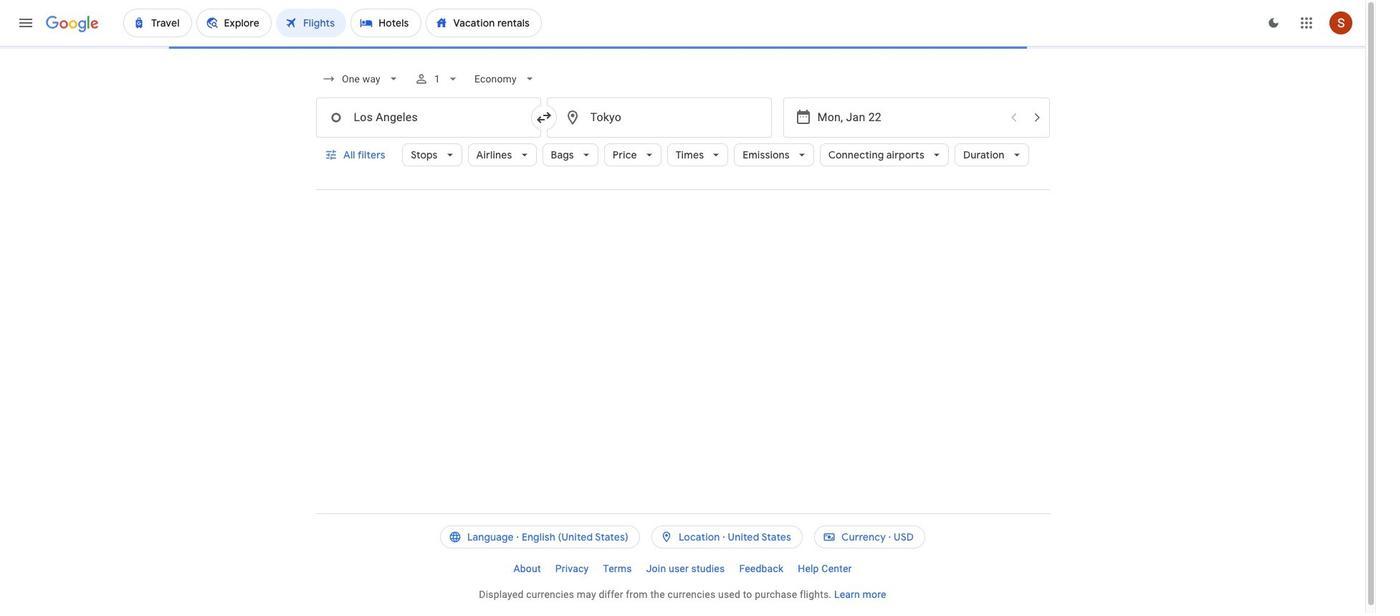 Task type: describe. For each thing, give the bounding box(es) containing it.
main menu image
[[17, 14, 34, 32]]

loading results progress bar
[[0, 46, 1371, 49]]

Departure text field
[[818, 98, 1001, 137]]

change appearance image
[[1257, 6, 1292, 40]]



Task type: locate. For each thing, give the bounding box(es) containing it.
None text field
[[316, 98, 541, 138], [547, 98, 772, 138], [316, 98, 541, 138], [547, 98, 772, 138]]

None field
[[316, 66, 406, 92], [469, 66, 543, 92], [316, 66, 406, 92], [469, 66, 543, 92]]

swap origin and destination. image
[[535, 109, 553, 126]]

None search field
[[316, 62, 1050, 190]]



Task type: vqa. For each thing, say whether or not it's contained in the screenshot.
field
yes



